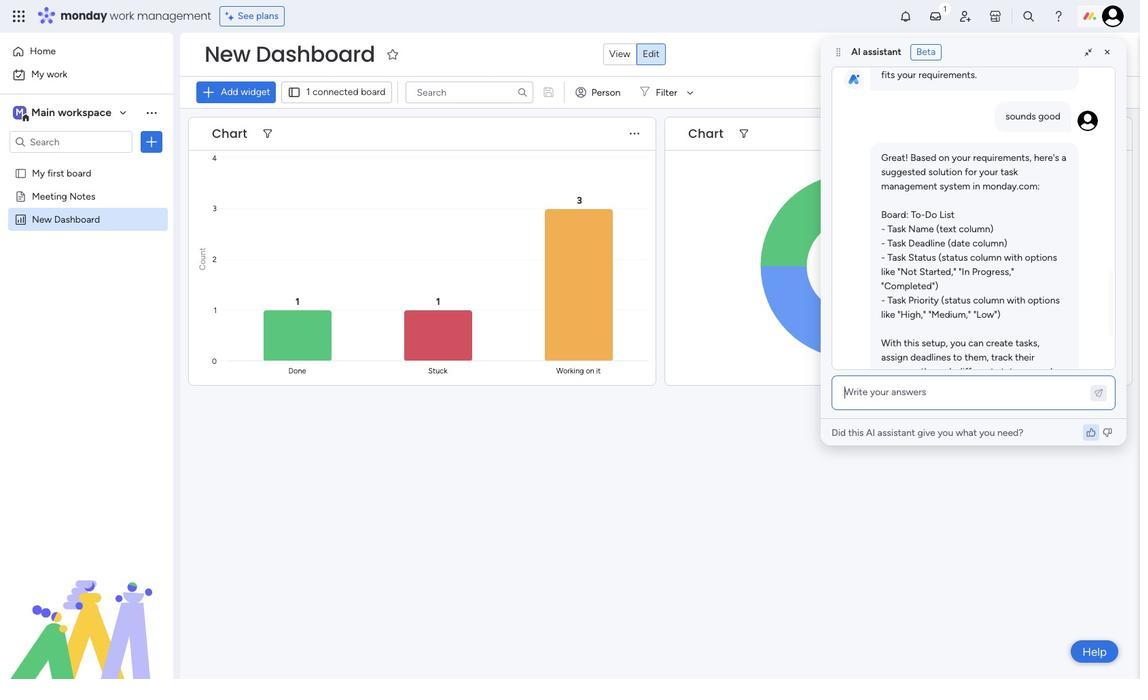 Task type: vqa. For each thing, say whether or not it's contained in the screenshot.
"IDENTITY."
no



Task type: describe. For each thing, give the bounding box(es) containing it.
this for with
[[904, 338, 920, 349]]

1 vertical spatial with
[[1008, 295, 1026, 307]]

1 vertical spatial column
[[974, 295, 1005, 307]]

have
[[939, 27, 959, 38]]

based
[[911, 152, 937, 164]]

statuses,
[[997, 366, 1035, 378]]

3 - from the top
[[882, 252, 886, 264]]

ai assistant
[[852, 46, 902, 58]]

add
[[221, 86, 239, 98]]

add to favorites image
[[386, 47, 400, 61]]

a inside great! based on your requirements, here's a suggested solution for your task management system in monday.com:
[[1062, 152, 1067, 164]]

filter
[[656, 87, 678, 98]]

board for my first board
[[67, 167, 91, 179]]

your right fits
[[898, 69, 917, 81]]

"not
[[898, 267, 918, 278]]

Write your answers text field
[[841, 385, 1091, 402]]

i'll
[[926, 55, 935, 67]]

what
[[957, 427, 978, 439]]

my work link
[[8, 64, 165, 86]]

0 horizontal spatial new dashboard
[[32, 214, 100, 225]]

workspace selection element
[[13, 105, 114, 122]]

options image
[[145, 135, 158, 149]]

workspace options image
[[145, 106, 158, 120]]

sounds good
[[1006, 111, 1061, 122]]

did this ai assistant give you what you need?
[[832, 427, 1024, 439]]

tasks,
[[1016, 338, 1040, 349]]

notes
[[69, 190, 96, 202]]

now
[[882, 27, 902, 38]]

arrow down image
[[683, 84, 699, 101]]

task
[[1001, 167, 1019, 178]]

0 vertical spatial with
[[1005, 252, 1023, 264]]

your up for
[[953, 152, 972, 164]]

of
[[882, 41, 891, 52]]

1 task from the top
[[888, 224, 907, 235]]

did
[[832, 427, 847, 439]]

chart for chart field for more dots icon
[[689, 125, 724, 142]]

1 vertical spatial assistant
[[878, 427, 916, 439]]

different
[[958, 366, 995, 378]]

chart field for more dots image
[[209, 125, 251, 143]]

fits
[[882, 69, 896, 81]]

can
[[969, 338, 984, 349]]

Search in workspace field
[[29, 134, 114, 150]]

1 vertical spatial column)
[[973, 238, 1008, 250]]

beta
[[917, 46, 936, 58]]

add widget button
[[197, 82, 276, 103]]

let's
[[945, 41, 962, 52]]

see
[[238, 10, 254, 22]]

"medium,"
[[929, 309, 972, 321]]

help button
[[1072, 641, 1119, 664]]

dashboard inside new dashboard banner
[[256, 39, 375, 69]]

here's
[[1035, 152, 1060, 164]]

more dots image
[[1107, 129, 1116, 139]]

stage
[[882, 55, 906, 67]]

board: to-do list - task name (text column) - task deadline (date column) - task status (status column with options like "not started," "in progress," "completed") - task priority (status column with options like "high," "medium," "low")
[[882, 209, 1061, 321]]

help
[[1083, 646, 1108, 659]]

on inside now that we have a clearer understanding of your needs, let's move on to the next stage and i'll present a solution that best fits your requirements.
[[990, 41, 1001, 52]]

to inside now that we have a clearer understanding of your needs, let's move on to the next stage and i'll present a solution that best fits your requirements.
[[1003, 41, 1013, 52]]

plans
[[256, 10, 279, 22]]

board:
[[882, 209, 909, 221]]

"completed")
[[882, 281, 939, 292]]

New Dashboard field
[[201, 39, 379, 69]]

requirements,
[[974, 152, 1033, 164]]

next
[[1031, 41, 1050, 52]]

0 vertical spatial column
[[971, 252, 1002, 264]]

them,
[[965, 352, 990, 364]]

this for did
[[849, 427, 865, 439]]

meeting notes
[[32, 190, 96, 202]]

solution inside great! based on your requirements, here's a suggested solution for your task management system in monday.com:
[[929, 167, 963, 178]]

and for stage
[[908, 55, 924, 67]]

display modes group
[[603, 44, 666, 65]]

we
[[924, 27, 937, 38]]

you right the give
[[938, 427, 954, 439]]

1
[[307, 86, 310, 98]]

your right of
[[893, 41, 912, 52]]

this
[[1063, 256, 1080, 267]]

my for my first board
[[32, 167, 45, 179]]

give
[[918, 427, 936, 439]]

my work option
[[8, 64, 165, 86]]

public board image
[[14, 167, 27, 180]]

your right for
[[980, 167, 999, 178]]

work for my
[[47, 69, 67, 80]]

next week : 2
[[1063, 279, 1117, 291]]

my work
[[31, 69, 67, 80]]

deadlines
[[911, 352, 952, 364]]

the
[[1015, 41, 1029, 52]]

home
[[30, 46, 56, 57]]

edit button
[[637, 44, 666, 65]]

1 like from the top
[[882, 267, 896, 278]]

assign
[[882, 352, 909, 364]]

create
[[987, 338, 1014, 349]]

select product image
[[12, 10, 26, 23]]

great! based on your requirements, here's a suggested solution for your task management system in monday.com:
[[882, 152, 1067, 192]]

add widget
[[221, 86, 270, 98]]

progress
[[882, 366, 919, 378]]

main
[[31, 106, 55, 119]]

connected
[[313, 86, 359, 98]]

0 horizontal spatial new
[[32, 214, 52, 225]]

monday.com:
[[983, 181, 1041, 192]]

0 horizontal spatial dashboard
[[54, 214, 100, 225]]

first
[[47, 167, 64, 179]]

my first board
[[32, 167, 91, 179]]

0 vertical spatial (status
[[939, 252, 969, 264]]

clearer
[[969, 27, 998, 38]]

monday work management
[[61, 8, 211, 24]]

on inside great! based on your requirements, here's a suggested solution for your task management system in monday.com:
[[939, 152, 950, 164]]

"in
[[959, 267, 970, 278]]

main workspace
[[31, 106, 112, 119]]

person
[[592, 87, 621, 98]]

requirements.
[[919, 69, 978, 81]]

1 horizontal spatial that
[[1015, 55, 1033, 67]]

for
[[965, 167, 978, 178]]

based
[[946, 381, 972, 392]]

invite members image
[[959, 10, 973, 23]]

and for statuses,
[[1038, 366, 1053, 378]]



Task type: locate. For each thing, give the bounding box(es) containing it.
0 vertical spatial on
[[990, 41, 1001, 52]]

(date
[[948, 238, 971, 250]]

my inside my work option
[[31, 69, 44, 80]]

board
[[361, 86, 386, 98], [67, 167, 91, 179]]

management
[[137, 8, 211, 24], [882, 181, 938, 192]]

4 task from the top
[[888, 295, 907, 307]]

assistant left the give
[[878, 427, 916, 439]]

: left '2'
[[1107, 279, 1110, 291]]

through
[[921, 366, 955, 378]]

list box
[[0, 159, 173, 414]]

new dashboard down meeting notes
[[32, 214, 100, 225]]

chart field down add
[[209, 125, 251, 143]]

new up add
[[205, 39, 251, 69]]

1 vertical spatial and
[[1038, 366, 1053, 378]]

0 vertical spatial their
[[1016, 352, 1035, 364]]

great!
[[882, 152, 909, 164]]

0 horizontal spatial that
[[904, 27, 922, 38]]

search image
[[517, 87, 528, 98]]

good
[[1039, 111, 1061, 122]]

and inside with this setup, you can create tasks, assign deadlines to them, track their progress through different statuses, and prioritize them based on their importance.
[[1038, 366, 1053, 378]]

Chart field
[[209, 125, 251, 143], [685, 125, 728, 143]]

like left "high,"
[[882, 309, 896, 321]]

1 horizontal spatial chart
[[689, 125, 724, 142]]

1 horizontal spatial new dashboard
[[205, 39, 375, 69]]

1 horizontal spatial solution
[[979, 55, 1013, 67]]

0 vertical spatial management
[[137, 8, 211, 24]]

0 horizontal spatial to
[[954, 352, 963, 364]]

1 vertical spatial on
[[939, 152, 950, 164]]

move
[[964, 41, 988, 52]]

solution down "move"
[[979, 55, 1013, 67]]

1 vertical spatial dashboard
[[54, 214, 100, 225]]

list
[[940, 209, 955, 221]]

0 vertical spatial that
[[904, 27, 922, 38]]

system
[[940, 181, 971, 192]]

prioritize
[[882, 381, 920, 392]]

board right connected
[[361, 86, 386, 98]]

name
[[909, 224, 935, 235]]

1 vertical spatial my
[[32, 167, 45, 179]]

1 vertical spatial work
[[47, 69, 67, 80]]

widget
[[241, 86, 270, 98]]

started,"
[[920, 267, 957, 278]]

and left "i'll"
[[908, 55, 924, 67]]

need?
[[998, 427, 1024, 439]]

0 horizontal spatial solution
[[929, 167, 963, 178]]

my left first
[[32, 167, 45, 179]]

work for monday
[[110, 8, 134, 24]]

new
[[205, 39, 251, 69], [32, 214, 52, 225]]

2 horizontal spatial a
[[1062, 152, 1067, 164]]

1 chart from the left
[[212, 125, 247, 142]]

0 vertical spatial ai
[[852, 46, 861, 58]]

chart down arrow down image
[[689, 125, 724, 142]]

column up "low")
[[974, 295, 1005, 307]]

new inside new dashboard banner
[[205, 39, 251, 69]]

user image
[[1078, 111, 1099, 131]]

suggested
[[882, 167, 927, 178]]

: for next week
[[1107, 279, 1110, 291]]

monday
[[61, 8, 107, 24]]

work inside my work option
[[47, 69, 67, 80]]

Filter dashboard by text search field
[[406, 82, 533, 103]]

solution
[[979, 55, 1013, 67], [929, 167, 963, 178]]

1 horizontal spatial new
[[205, 39, 251, 69]]

1 vertical spatial to
[[954, 352, 963, 364]]

1 horizontal spatial ai
[[867, 427, 876, 439]]

their down tasks, at the right
[[1016, 352, 1035, 364]]

on
[[990, 41, 1001, 52], [939, 152, 950, 164], [974, 381, 985, 392]]

new dashboard up 1
[[205, 39, 375, 69]]

progress,"
[[973, 267, 1015, 278]]

week left "6"
[[1082, 256, 1104, 267]]

a right here's
[[1062, 152, 1067, 164]]

1 vertical spatial week
[[1085, 279, 1107, 291]]

their down statuses,
[[988, 381, 1007, 392]]

board inside popup button
[[361, 86, 386, 98]]

1 vertical spatial :
[[1107, 279, 1110, 291]]

2
[[1112, 279, 1117, 291]]

you inside with this setup, you can create tasks, assign deadlines to them, track their progress through different statuses, and prioritize them based on their importance.
[[951, 338, 967, 349]]

solution inside now that we have a clearer understanding of your needs, let's move on to the next stage and i'll present a solution that best fits your requirements.
[[979, 55, 1013, 67]]

m
[[16, 107, 24, 118]]

1 vertical spatial management
[[882, 181, 938, 192]]

sounds
[[1006, 111, 1037, 122]]

now that we have a clearer understanding of your needs, let's move on to the next stage and i'll present a solution that best fits your requirements.
[[882, 27, 1062, 81]]

kendall parks image
[[1103, 5, 1125, 27]]

0 vertical spatial board
[[361, 86, 386, 98]]

1 vertical spatial their
[[988, 381, 1007, 392]]

0 vertical spatial work
[[110, 8, 134, 24]]

1 horizontal spatial this
[[904, 338, 920, 349]]

1 horizontal spatial their
[[1016, 352, 1035, 364]]

2 chart from the left
[[689, 125, 724, 142]]

on right based
[[939, 152, 950, 164]]

0 vertical spatial solution
[[979, 55, 1013, 67]]

1 horizontal spatial board
[[361, 86, 386, 98]]

filter button
[[635, 82, 699, 103]]

workspace
[[58, 106, 112, 119]]

work down home
[[47, 69, 67, 80]]

like left '"not'
[[882, 267, 896, 278]]

do
[[926, 209, 938, 221]]

1 vertical spatial a
[[972, 55, 977, 67]]

0 vertical spatial and
[[908, 55, 924, 67]]

my for my work
[[31, 69, 44, 80]]

1 horizontal spatial and
[[1038, 366, 1053, 378]]

status
[[909, 252, 937, 264]]

satisfied with the results image
[[1087, 428, 1097, 439]]

1 connected board button
[[281, 82, 392, 103]]

public dashboard image
[[14, 213, 27, 226]]

week for next week
[[1085, 279, 1107, 291]]

6
[[1109, 256, 1114, 267]]

board right first
[[67, 167, 91, 179]]

and
[[908, 55, 924, 67], [1038, 366, 1053, 378]]

update feed image
[[929, 10, 943, 23]]

person button
[[570, 82, 629, 103]]

1 horizontal spatial on
[[974, 381, 985, 392]]

column) up the progress,"
[[973, 238, 1008, 250]]

1 horizontal spatial a
[[972, 55, 977, 67]]

1 vertical spatial (status
[[942, 295, 971, 307]]

1 vertical spatial new dashboard
[[32, 214, 100, 225]]

0 vertical spatial new
[[205, 39, 251, 69]]

0 vertical spatial options
[[1026, 252, 1058, 264]]

with up the progress,"
[[1005, 252, 1023, 264]]

0 horizontal spatial board
[[67, 167, 91, 179]]

1 horizontal spatial management
[[882, 181, 938, 192]]

1 connected board
[[307, 86, 386, 98]]

this
[[904, 338, 920, 349], [849, 427, 865, 439]]

0 vertical spatial :
[[1104, 256, 1106, 267]]

1 horizontal spatial chart field
[[685, 125, 728, 143]]

help image
[[1053, 10, 1066, 23]]

(status up "medium," on the right
[[942, 295, 971, 307]]

you right what
[[980, 427, 996, 439]]

work right the monday
[[110, 8, 134, 24]]

"high,"
[[898, 309, 927, 321]]

column) up (date
[[960, 224, 994, 235]]

options left this
[[1026, 252, 1058, 264]]

3 task from the top
[[888, 252, 907, 264]]

ai right the did
[[867, 427, 876, 439]]

deadline
[[909, 238, 946, 250]]

1 horizontal spatial to
[[1003, 41, 1013, 52]]

4 - from the top
[[882, 295, 886, 307]]

with down the progress,"
[[1008, 295, 1026, 307]]

week for this week
[[1082, 256, 1104, 267]]

home option
[[8, 41, 165, 63]]

0 vertical spatial this
[[904, 338, 920, 349]]

0 horizontal spatial chart field
[[209, 125, 251, 143]]

0 vertical spatial new dashboard
[[205, 39, 375, 69]]

management inside great! based on your requirements, here's a suggested solution for your task management system in monday.com:
[[882, 181, 938, 192]]

dashboard up 1
[[256, 39, 375, 69]]

with
[[882, 338, 902, 349]]

: for this week
[[1104, 256, 1106, 267]]

importance.
[[1010, 381, 1060, 392]]

a right have
[[962, 27, 966, 38]]

1 vertical spatial like
[[882, 309, 896, 321]]

you left can
[[951, 338, 967, 349]]

best
[[1035, 55, 1054, 67]]

"low")
[[974, 309, 1001, 321]]

assistant
[[864, 46, 902, 58], [878, 427, 916, 439]]

options up tasks, at the right
[[1029, 295, 1061, 307]]

to-
[[912, 209, 926, 221]]

new dashboard banner
[[180, 33, 1141, 109]]

week left '2'
[[1085, 279, 1107, 291]]

0 horizontal spatial chart
[[212, 125, 247, 142]]

0 horizontal spatial their
[[988, 381, 1007, 392]]

0 horizontal spatial management
[[137, 8, 211, 24]]

0 horizontal spatial ai
[[852, 46, 861, 58]]

1 vertical spatial this
[[849, 427, 865, 439]]

see plans button
[[219, 6, 285, 27]]

0 vertical spatial to
[[1003, 41, 1013, 52]]

setup,
[[922, 338, 949, 349]]

options
[[1026, 252, 1058, 264], [1029, 295, 1061, 307]]

0 vertical spatial column)
[[960, 224, 994, 235]]

0 vertical spatial week
[[1082, 256, 1104, 267]]

1 - from the top
[[882, 224, 886, 235]]

with this setup, you can create tasks, assign deadlines to them, track their progress through different statuses, and prioritize them based on their importance.
[[882, 338, 1060, 392]]

: left "6"
[[1104, 256, 1106, 267]]

None search field
[[406, 82, 533, 103]]

option
[[0, 161, 173, 164]]

and inside now that we have a clearer understanding of your needs, let's move on to the next stage and i'll present a solution that best fits your requirements.
[[908, 55, 924, 67]]

2 vertical spatial a
[[1062, 152, 1067, 164]]

1 vertical spatial new
[[32, 214, 52, 225]]

on inside with this setup, you can create tasks, assign deadlines to them, track their progress through different statuses, and prioritize them based on their importance.
[[974, 381, 985, 392]]

dashboard down the notes
[[54, 214, 100, 225]]

new dashboard inside new dashboard banner
[[205, 39, 375, 69]]

ai right ai assistant icon
[[852, 46, 861, 58]]

to left the
[[1003, 41, 1013, 52]]

1 horizontal spatial dashboard
[[256, 39, 375, 69]]

home link
[[8, 41, 165, 63]]

workspace image
[[13, 105, 27, 120]]

new dashboard
[[205, 39, 375, 69], [32, 214, 100, 225]]

to inside with this setup, you can create tasks, assign deadlines to them, track their progress through different statuses, and prioritize them based on their importance.
[[954, 352, 963, 364]]

chart for chart field corresponding to more dots image
[[212, 125, 247, 142]]

lottie animation element
[[0, 543, 173, 680]]

this right with
[[904, 338, 920, 349]]

2 task from the top
[[888, 238, 907, 250]]

that down the
[[1015, 55, 1033, 67]]

chart
[[212, 125, 247, 142], [689, 125, 724, 142]]

2 vertical spatial on
[[974, 381, 985, 392]]

notifications image
[[900, 10, 913, 23]]

ai assistant image
[[832, 46, 846, 59]]

understanding
[[1000, 27, 1062, 38]]

(status down (date
[[939, 252, 969, 264]]

settings image
[[1108, 86, 1122, 99]]

-
[[882, 224, 886, 235], [882, 238, 886, 250], [882, 252, 886, 264], [882, 295, 886, 307]]

column up the progress,"
[[971, 252, 1002, 264]]

next
[[1063, 279, 1083, 291]]

0 vertical spatial dashboard
[[256, 39, 375, 69]]

2 like from the top
[[882, 309, 896, 321]]

on down different
[[974, 381, 985, 392]]

this inside with this setup, you can create tasks, assign deadlines to them, track their progress through different statuses, and prioritize them based on their importance.
[[904, 338, 920, 349]]

view button
[[603, 44, 637, 65]]

new right 'public dashboard' icon
[[32, 214, 52, 225]]

board for 1 connected board
[[361, 86, 386, 98]]

2 horizontal spatial on
[[990, 41, 1001, 52]]

1 vertical spatial that
[[1015, 55, 1033, 67]]

board inside list box
[[67, 167, 91, 179]]

more dots image
[[630, 129, 640, 139]]

0 horizontal spatial work
[[47, 69, 67, 80]]

chart field for more dots icon
[[685, 125, 728, 143]]

1 image
[[940, 1, 952, 16]]

ai
[[852, 46, 861, 58], [867, 427, 876, 439]]

1 vertical spatial solution
[[929, 167, 963, 178]]

my down home
[[31, 69, 44, 80]]

chart field down arrow down image
[[685, 125, 728, 143]]

unsatisfied with the results image
[[1103, 428, 1114, 439]]

2 - from the top
[[882, 238, 886, 250]]

1 vertical spatial board
[[67, 167, 91, 179]]

0 vertical spatial my
[[31, 69, 44, 80]]

1 vertical spatial options
[[1029, 295, 1061, 307]]

and up importance.
[[1038, 366, 1053, 378]]

priority
[[909, 295, 940, 307]]

none search field inside new dashboard banner
[[406, 82, 533, 103]]

lottie animation image
[[0, 543, 173, 680]]

view
[[610, 48, 631, 60]]

1 chart field from the left
[[209, 125, 251, 143]]

track
[[992, 352, 1013, 364]]

meeting
[[32, 190, 67, 202]]

(status
[[939, 252, 969, 264], [942, 295, 971, 307]]

assistant image
[[849, 74, 860, 85]]

list box containing my first board
[[0, 159, 173, 414]]

0 horizontal spatial and
[[908, 55, 924, 67]]

0 horizontal spatial on
[[939, 152, 950, 164]]

0 horizontal spatial a
[[962, 27, 966, 38]]

2 chart field from the left
[[685, 125, 728, 143]]

1 horizontal spatial work
[[110, 8, 134, 24]]

chart down add
[[212, 125, 247, 142]]

this week : 6
[[1063, 256, 1114, 267]]

a down "move"
[[972, 55, 977, 67]]

monday marketplace image
[[989, 10, 1003, 23]]

0 vertical spatial like
[[882, 267, 896, 278]]

see plans
[[238, 10, 279, 22]]

0 horizontal spatial this
[[849, 427, 865, 439]]

that left we
[[904, 27, 922, 38]]

public board image
[[14, 190, 27, 203]]

this right the did
[[849, 427, 865, 439]]

solution up system
[[929, 167, 963, 178]]

assistant down now
[[864, 46, 902, 58]]

on down clearer
[[990, 41, 1001, 52]]

in
[[973, 181, 981, 192]]

0 vertical spatial assistant
[[864, 46, 902, 58]]

0 horizontal spatial :
[[1104, 256, 1106, 267]]

1 horizontal spatial :
[[1107, 279, 1110, 291]]

1 vertical spatial ai
[[867, 427, 876, 439]]

to left them,
[[954, 352, 963, 364]]

search everything image
[[1023, 10, 1036, 23]]

0 vertical spatial a
[[962, 27, 966, 38]]

needs,
[[915, 41, 942, 52]]

(text
[[937, 224, 957, 235]]



